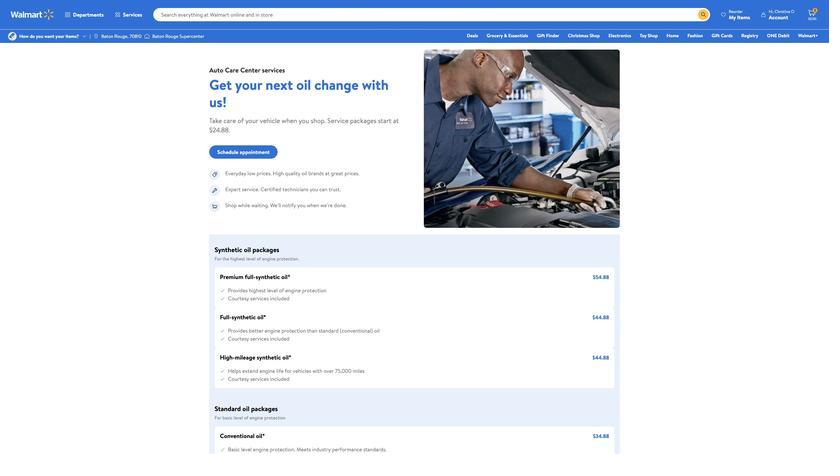 Task type: describe. For each thing, give the bounding box(es) containing it.
packages for standard
[[251, 405, 278, 414]]

walmart+
[[798, 32, 818, 39]]

gift finder link
[[534, 32, 562, 39]]

2 prices. from the left
[[344, 170, 359, 177]]

75,000
[[335, 368, 351, 375]]

of inside the standard oil packages for basic level of engine protection
[[244, 415, 248, 422]]

miles
[[353, 368, 365, 375]]

courtesy services included for mileage
[[228, 376, 289, 383]]

rouge,
[[114, 33, 128, 40]]

can
[[319, 186, 327, 193]]

grocery & essentials link
[[484, 32, 531, 39]]

everyday low prices. high quality oil brands at great prices. image
[[209, 170, 220, 180]]

courtesy services included for full-
[[228, 295, 289, 303]]

schedule appointment
[[217, 149, 270, 156]]

expert
[[225, 186, 241, 193]]

basic level engine protection. meets industry performance standards.
[[228, 447, 386, 454]]

basic
[[228, 447, 240, 454]]

$44.88 for full-synthetic oil*
[[592, 314, 609, 321]]

provides for full-
[[228, 328, 248, 335]]

walmart image
[[11, 9, 54, 20]]

high-mileage synthetic oil*
[[220, 354, 291, 362]]

&
[[504, 32, 507, 39]]

protection. inside synthetic oil packages for the highest level of engine protection.
[[277, 256, 299, 263]]

home link
[[664, 32, 682, 39]]

level inside the standard oil packages for basic level of engine protection
[[234, 415, 243, 422]]

waiting.
[[251, 202, 269, 209]]

christmas shop
[[568, 32, 600, 39]]

service
[[327, 116, 349, 125]]

engine inside the standard oil packages for basic level of engine protection
[[250, 415, 263, 422]]

trust.
[[329, 186, 341, 193]]

vehicles
[[293, 368, 311, 375]]

christmas shop link
[[565, 32, 603, 39]]

while
[[238, 202, 250, 209]]

engine inside synthetic oil packages for the highest level of engine protection.
[[262, 256, 276, 263]]

oil* up for in the left bottom of the page
[[282, 354, 291, 362]]

care
[[224, 116, 236, 125]]

departments
[[73, 11, 104, 18]]

fashion link
[[684, 32, 706, 39]]

great
[[331, 170, 343, 177]]

you right do
[[36, 33, 43, 40]]

items
[[737, 13, 750, 21]]

 image for baton rouge supercenter
[[144, 33, 150, 40]]

courtesy services included for synthetic
[[228, 336, 289, 343]]

full-
[[245, 273, 256, 282]]

take
[[209, 116, 222, 125]]

notify
[[282, 202, 296, 209]]

schedule appointment button
[[209, 146, 278, 159]]

low
[[247, 170, 255, 177]]

better
[[249, 328, 263, 335]]

electronics link
[[605, 32, 634, 39]]

rouge
[[165, 33, 178, 40]]

you right notify
[[297, 202, 306, 209]]

life
[[276, 368, 284, 375]]

standard
[[215, 405, 241, 414]]

fashion
[[687, 32, 703, 39]]

(conventional)
[[340, 328, 373, 335]]

$34.88
[[593, 433, 609, 440]]

services for mileage
[[250, 376, 269, 383]]

$44.88 for high-mileage synthetic oil*
[[592, 354, 609, 362]]

essentials
[[508, 32, 528, 39]]

shop for toy shop
[[648, 32, 658, 39]]

synthetic
[[215, 246, 242, 255]]

hi, christina o account
[[769, 8, 794, 21]]

done.
[[334, 202, 347, 209]]

baton for baton rouge supercenter
[[152, 33, 164, 40]]

premium full-synthetic oil*
[[220, 273, 290, 282]]

o
[[791, 8, 794, 14]]

standard oil packages for basic level of engine protection
[[215, 405, 286, 422]]

gift cards
[[712, 32, 733, 39]]

registry
[[741, 32, 758, 39]]

one debit
[[767, 32, 790, 39]]

appointment
[[240, 149, 270, 156]]

provides better engine protection than standard (conventional) oil
[[228, 328, 380, 335]]

0 $0.00
[[808, 7, 816, 21]]

of down premium full-synthetic oil*
[[279, 287, 284, 295]]

next
[[266, 75, 293, 95]]

electronics
[[608, 32, 631, 39]]

|
[[90, 33, 91, 40]]

$24.88.
[[209, 126, 230, 135]]

you inside take care of your vehicle when you shop. service packages start at $24.88.
[[299, 116, 309, 125]]

$0.00
[[808, 16, 816, 21]]

auto
[[209, 66, 223, 75]]

walmart+ link
[[795, 32, 821, 39]]

shop while waiting. we'll notify you when we're done.
[[225, 202, 347, 209]]

services
[[123, 11, 142, 18]]

 image for baton rouge, 70810
[[93, 34, 99, 39]]

1 vertical spatial protection.
[[270, 447, 295, 454]]

for for synthetic
[[215, 256, 221, 263]]

shop while waiting. we'll notify you when we're done. image
[[209, 202, 220, 212]]

christmas
[[568, 32, 588, 39]]

1 horizontal spatial when
[[307, 202, 319, 209]]

protection inside the standard oil packages for basic level of engine protection
[[264, 415, 286, 422]]

synthetic for mileage
[[257, 354, 281, 362]]

gift for gift cards
[[712, 32, 720, 39]]

expert service. certified technicians you can trust. image
[[209, 186, 220, 196]]

courtesy for premium
[[228, 295, 249, 303]]

highest inside synthetic oil packages for the highest level of engine protection.
[[230, 256, 245, 263]]

grocery & essentials
[[487, 32, 528, 39]]

1 vertical spatial synthetic
[[232, 314, 256, 322]]

performance
[[332, 447, 362, 454]]

items?
[[66, 33, 79, 40]]

services for synthetic
[[250, 336, 269, 343]]

of inside synthetic oil packages for the highest level of engine protection.
[[257, 256, 261, 263]]

gift cards link
[[709, 32, 736, 39]]

$54.88
[[593, 274, 609, 281]]

oil inside the standard oil packages for basic level of engine protection
[[242, 405, 249, 414]]

departments button
[[59, 7, 109, 23]]

toy
[[640, 32, 647, 39]]

helps extend engine life for vehicles with over 75,000 miles
[[228, 368, 365, 375]]

change
[[314, 75, 359, 95]]

baton for baton rouge, 70810
[[101, 33, 113, 40]]

services for full-
[[250, 295, 269, 303]]

shop.
[[311, 116, 326, 125]]

one debit link
[[764, 32, 793, 39]]

toy shop link
[[637, 32, 661, 39]]

provides for premium
[[228, 287, 248, 295]]



Task type: vqa. For each thing, say whether or not it's contained in the screenshot.


Task type: locate. For each thing, give the bounding box(es) containing it.
your inside auto care center services get your next oil change with us!
[[235, 75, 262, 95]]

toy shop
[[640, 32, 658, 39]]

1 baton from the left
[[101, 33, 113, 40]]

shop
[[590, 32, 600, 39], [648, 32, 658, 39], [225, 202, 237, 209]]

1 included from the top
[[270, 295, 289, 303]]

packages inside synthetic oil packages for the highest level of engine protection.
[[252, 246, 279, 255]]

1 courtesy from the top
[[228, 295, 249, 303]]

0 vertical spatial protection.
[[277, 256, 299, 263]]

Search search field
[[153, 8, 710, 21]]

 image for how do you want your items?
[[8, 32, 17, 41]]

your down center at left top
[[235, 75, 262, 95]]

1 horizontal spatial prices.
[[344, 170, 359, 177]]

0 vertical spatial synthetic
[[256, 273, 280, 282]]

courtesy down better
[[228, 336, 249, 343]]

your right want
[[55, 33, 64, 40]]

meets
[[297, 447, 311, 454]]

courtesy services included down better
[[228, 336, 289, 343]]

1 vertical spatial with
[[312, 368, 322, 375]]

standards.
[[363, 447, 386, 454]]

debit
[[778, 32, 790, 39]]

mileage
[[235, 354, 255, 362]]

oil inside synthetic oil packages for the highest level of engine protection.
[[244, 246, 251, 255]]

auto care center services get your next oil change with us!
[[209, 66, 389, 112]]

when inside take care of your vehicle when you shop. service packages start at $24.88.
[[282, 116, 297, 125]]

0 horizontal spatial shop
[[225, 202, 237, 209]]

of up premium full-synthetic oil*
[[257, 256, 261, 263]]

for left basic
[[215, 415, 221, 422]]

0 vertical spatial with
[[362, 75, 389, 95]]

how
[[19, 33, 29, 40]]

0 horizontal spatial at
[[325, 170, 330, 177]]

us!
[[209, 92, 227, 112]]

1 for from the top
[[215, 256, 221, 263]]

of
[[238, 116, 244, 125], [257, 256, 261, 263], [279, 287, 284, 295], [244, 415, 248, 422]]

1 horizontal spatial highest
[[249, 287, 266, 295]]

0 vertical spatial courtesy services included
[[228, 295, 289, 303]]

2 for from the top
[[215, 415, 221, 422]]

engine
[[262, 256, 276, 263], [285, 287, 301, 295], [265, 328, 280, 335], [260, 368, 275, 375], [250, 415, 263, 422], [253, 447, 269, 454]]

account
[[769, 13, 788, 21]]

hi,
[[769, 8, 774, 14]]

certified
[[261, 186, 281, 193]]

2 vertical spatial courtesy
[[228, 376, 249, 383]]

with inside auto care center services get your next oil change with us!
[[362, 75, 389, 95]]

1 gift from the left
[[537, 32, 545, 39]]

3 included from the top
[[270, 376, 289, 383]]

$44.88
[[592, 314, 609, 321], [592, 354, 609, 362]]

courtesy services included
[[228, 295, 289, 303], [228, 336, 289, 343], [228, 376, 289, 383]]

services button
[[109, 7, 148, 23]]

basic
[[223, 415, 233, 422]]

deals link
[[464, 32, 481, 39]]

expert service. certified technicians you can trust.
[[225, 186, 341, 193]]

0
[[814, 7, 816, 13]]

service.
[[242, 186, 259, 193]]

of right care
[[238, 116, 244, 125]]

2 vertical spatial synthetic
[[257, 354, 281, 362]]

2 vertical spatial courtesy services included
[[228, 376, 289, 383]]

2 vertical spatial protection
[[264, 415, 286, 422]]

oil right synthetic
[[244, 246, 251, 255]]

courtesy for high-
[[228, 376, 249, 383]]

highest right the
[[230, 256, 245, 263]]

1 horizontal spatial with
[[362, 75, 389, 95]]

oil* right 'conventional'
[[256, 433, 265, 441]]

than
[[307, 328, 317, 335]]

oil inside auto care center services get your next oil change with us!
[[296, 75, 311, 95]]

2 courtesy services included from the top
[[228, 336, 289, 343]]

0 horizontal spatial highest
[[230, 256, 245, 263]]

oil* up better
[[257, 314, 266, 322]]

shop for christmas shop
[[590, 32, 600, 39]]

with
[[362, 75, 389, 95], [312, 368, 322, 375]]

technicians
[[283, 186, 308, 193]]

 image right 70810
[[144, 33, 150, 40]]

clear search field text image
[[690, 12, 696, 17]]

shop right christmas
[[590, 32, 600, 39]]

0 horizontal spatial when
[[282, 116, 297, 125]]

at left "great"
[[325, 170, 330, 177]]

courtesy services included down extend
[[228, 376, 289, 383]]

shop inside "link"
[[590, 32, 600, 39]]

packages inside take care of your vehicle when you shop. service packages start at $24.88.
[[350, 116, 376, 125]]

for left the
[[215, 256, 221, 263]]

1 horizontal spatial at
[[393, 116, 399, 125]]

included for full-synthetic oil*
[[270, 336, 289, 343]]

included for premium full-synthetic oil*
[[270, 295, 289, 303]]

0 vertical spatial packages
[[350, 116, 376, 125]]

0 vertical spatial when
[[282, 116, 297, 125]]

gift for gift finder
[[537, 32, 545, 39]]

2 gift from the left
[[712, 32, 720, 39]]

3 courtesy from the top
[[228, 376, 249, 383]]

baton left rouge
[[152, 33, 164, 40]]

provides highest level of engine protection
[[228, 287, 326, 295]]

0 vertical spatial for
[[215, 256, 221, 263]]

0 vertical spatial your
[[55, 33, 64, 40]]

included
[[270, 295, 289, 303], [270, 336, 289, 343], [270, 376, 289, 383]]

center
[[240, 66, 260, 75]]

how do you want your items?
[[19, 33, 79, 40]]

prices. right low
[[257, 170, 272, 177]]

one
[[767, 32, 777, 39]]

included down provides highest level of engine protection
[[270, 295, 289, 303]]

packages
[[350, 116, 376, 125], [252, 246, 279, 255], [251, 405, 278, 414]]

Walmart Site-Wide search field
[[153, 8, 710, 21]]

we're
[[320, 202, 333, 209]]

highest down premium full-synthetic oil*
[[249, 287, 266, 295]]

you left can
[[310, 186, 318, 193]]

quality
[[285, 170, 300, 177]]

1 vertical spatial packages
[[252, 246, 279, 255]]

christina
[[775, 8, 790, 14]]

courtesy services included down provides highest level of engine protection
[[228, 295, 289, 303]]

registry link
[[738, 32, 761, 39]]

you left the shop.
[[299, 116, 309, 125]]

1 horizontal spatial gift
[[712, 32, 720, 39]]

for inside the standard oil packages for basic level of engine protection
[[215, 415, 221, 422]]

everyday low prices. high quality oil brands at great prices.
[[225, 170, 359, 177]]

over
[[324, 368, 334, 375]]

packages inside the standard oil packages for basic level of engine protection
[[251, 405, 278, 414]]

of inside take care of your vehicle when you shop. service packages start at $24.88.
[[238, 116, 244, 125]]

level
[[246, 256, 256, 263], [267, 287, 278, 295], [234, 415, 243, 422], [241, 447, 252, 454]]

1 horizontal spatial baton
[[152, 33, 164, 40]]

courtesy up full-synthetic oil*
[[228, 295, 249, 303]]

prices.
[[257, 170, 272, 177], [344, 170, 359, 177]]

high-
[[220, 354, 235, 362]]

cards
[[721, 32, 733, 39]]

search icon image
[[701, 12, 706, 17]]

at inside take care of your vehicle when you shop. service packages start at $24.88.
[[393, 116, 399, 125]]

included down provides better engine protection than standard (conventional) oil
[[270, 336, 289, 343]]

services down provides highest level of engine protection
[[250, 295, 269, 303]]

1 prices. from the left
[[257, 170, 272, 177]]

everyday
[[225, 170, 246, 177]]

1 vertical spatial at
[[325, 170, 330, 177]]

gift left cards
[[712, 32, 720, 39]]

1 vertical spatial included
[[270, 336, 289, 343]]

2 included from the top
[[270, 336, 289, 343]]

conventional
[[220, 433, 255, 441]]

included down 'life'
[[270, 376, 289, 383]]

synthetic up provides highest level of engine protection
[[256, 273, 280, 282]]

provides down premium at left
[[228, 287, 248, 295]]

full-synthetic oil*
[[220, 314, 266, 322]]

gift finder
[[537, 32, 559, 39]]

1 vertical spatial when
[[307, 202, 319, 209]]

2 vertical spatial packages
[[251, 405, 278, 414]]

high
[[273, 170, 284, 177]]

3 courtesy services included from the top
[[228, 376, 289, 383]]

2 horizontal spatial shop
[[648, 32, 658, 39]]

shop right toy
[[648, 32, 658, 39]]

gift
[[537, 32, 545, 39], [712, 32, 720, 39]]

courtesy down helps
[[228, 376, 249, 383]]

0 horizontal spatial prices.
[[257, 170, 272, 177]]

synthetic
[[256, 273, 280, 282], [232, 314, 256, 322], [257, 354, 281, 362]]

1 vertical spatial for
[[215, 415, 221, 422]]

synthetic up 'life'
[[257, 354, 281, 362]]

1 vertical spatial courtesy
[[228, 336, 249, 343]]

synthetic up better
[[232, 314, 256, 322]]

0 horizontal spatial  image
[[8, 32, 17, 41]]

 image left how
[[8, 32, 17, 41]]

1 provides from the top
[[228, 287, 248, 295]]

level inside synthetic oil packages for the highest level of engine protection.
[[246, 256, 256, 263]]

of up conventional oil*
[[244, 415, 248, 422]]

1 vertical spatial highest
[[249, 287, 266, 295]]

baton left rouge,
[[101, 33, 113, 40]]

services down better
[[250, 336, 269, 343]]

0 vertical spatial courtesy
[[228, 295, 249, 303]]

vehicle
[[260, 116, 280, 125]]

1 vertical spatial $44.88
[[592, 354, 609, 362]]

conventional oil*
[[220, 433, 265, 441]]

gift left finder
[[537, 32, 545, 39]]

finder
[[546, 32, 559, 39]]

0 horizontal spatial baton
[[101, 33, 113, 40]]

services up next
[[262, 66, 285, 75]]

1 horizontal spatial shop
[[590, 32, 600, 39]]

courtesy for full-
[[228, 336, 249, 343]]

2 horizontal spatial  image
[[144, 33, 150, 40]]

when right vehicle
[[282, 116, 297, 125]]

2 provides from the top
[[228, 328, 248, 335]]

brands
[[308, 170, 324, 177]]

helps
[[228, 368, 241, 375]]

for for standard
[[215, 415, 221, 422]]

1 vertical spatial protection
[[281, 328, 306, 335]]

oil right "standard"
[[242, 405, 249, 414]]

packages for synthetic
[[252, 246, 279, 255]]

2 vertical spatial included
[[270, 376, 289, 383]]

your left vehicle
[[245, 116, 258, 125]]

at right start
[[393, 116, 399, 125]]

schedule
[[217, 149, 238, 156]]

the
[[222, 256, 229, 263]]

1 vertical spatial provides
[[228, 328, 248, 335]]

oil right next
[[296, 75, 311, 95]]

industry
[[312, 447, 331, 454]]

0 horizontal spatial with
[[312, 368, 322, 375]]

1 horizontal spatial  image
[[93, 34, 99, 39]]

when left we're
[[307, 202, 319, 209]]

oil right quality
[[302, 170, 307, 177]]

0 vertical spatial included
[[270, 295, 289, 303]]

0 vertical spatial $44.88
[[592, 314, 609, 321]]

protection.
[[277, 256, 299, 263], [270, 447, 295, 454]]

0 vertical spatial provides
[[228, 287, 248, 295]]

for inside synthetic oil packages for the highest level of engine protection.
[[215, 256, 221, 263]]

shop left while
[[225, 202, 237, 209]]

provides down full-synthetic oil*
[[228, 328, 248, 335]]

baton rouge supercenter
[[152, 33, 204, 40]]

0 horizontal spatial gift
[[537, 32, 545, 39]]

1 vertical spatial courtesy services included
[[228, 336, 289, 343]]

prices. right "great"
[[344, 170, 359, 177]]

2 baton from the left
[[152, 33, 164, 40]]

oil right (conventional) at the left
[[374, 328, 380, 335]]

1 courtesy services included from the top
[[228, 295, 289, 303]]

oil* up provides highest level of engine protection
[[281, 273, 290, 282]]

your inside take care of your vehicle when you shop. service packages start at $24.88.
[[245, 116, 258, 125]]

synthetic for full-
[[256, 273, 280, 282]]

1 vertical spatial your
[[235, 75, 262, 95]]

oil*
[[281, 273, 290, 282], [257, 314, 266, 322], [282, 354, 291, 362], [256, 433, 265, 441]]

 image right |
[[93, 34, 99, 39]]

services inside auto care center services get your next oil change with us!
[[262, 66, 285, 75]]

we'll
[[270, 202, 281, 209]]

2 vertical spatial your
[[245, 116, 258, 125]]

do
[[30, 33, 35, 40]]

1 $44.88 from the top
[[592, 314, 609, 321]]

my
[[729, 13, 736, 21]]

services down extend
[[250, 376, 269, 383]]

your
[[55, 33, 64, 40], [235, 75, 262, 95], [245, 116, 258, 125]]

2 $44.88 from the top
[[592, 354, 609, 362]]

0 vertical spatial at
[[393, 116, 399, 125]]

0 vertical spatial highest
[[230, 256, 245, 263]]

2 courtesy from the top
[[228, 336, 249, 343]]

synthetic oil packages for the highest level of engine protection.
[[215, 246, 299, 263]]

reorder my items
[[729, 8, 750, 21]]

included for high-mileage synthetic oil*
[[270, 376, 289, 383]]

0 vertical spatial protection
[[302, 287, 326, 295]]

 image
[[8, 32, 17, 41], [144, 33, 150, 40], [93, 34, 99, 39]]

deals
[[467, 32, 478, 39]]



